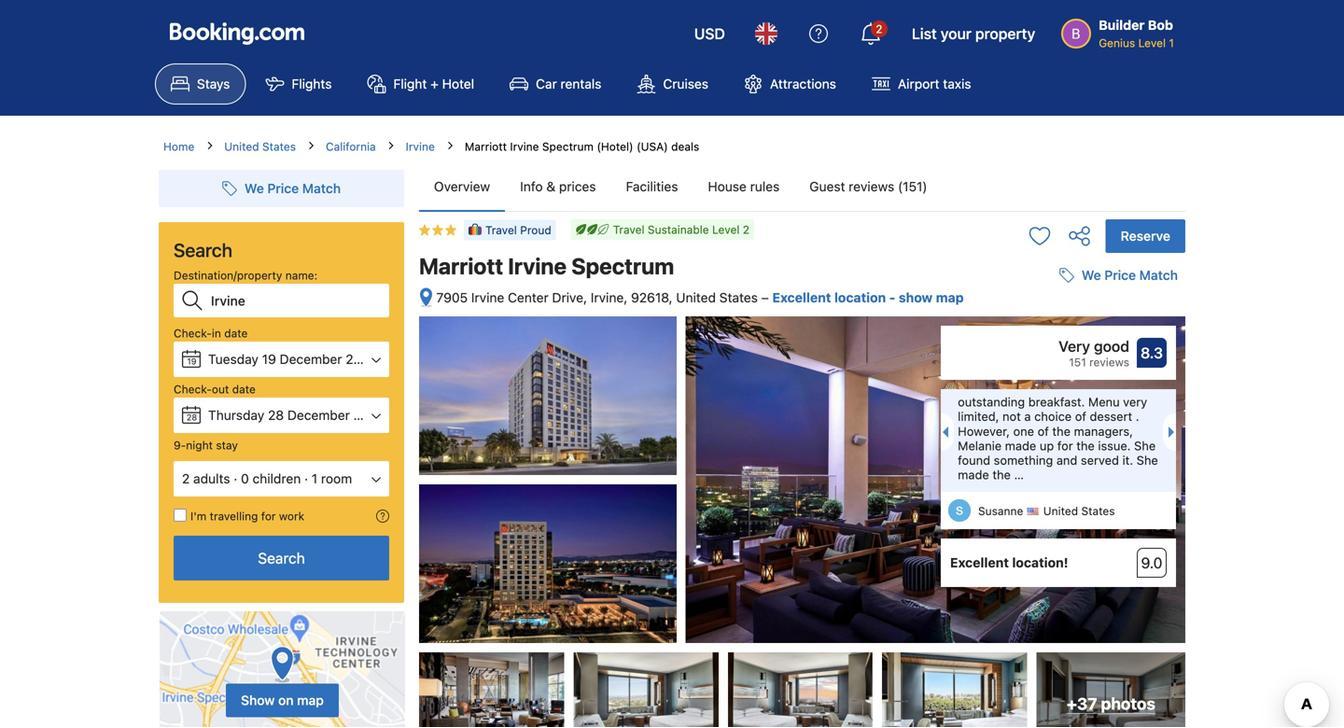 Task type: locate. For each thing, give the bounding box(es) containing it.
united
[[224, 140, 259, 153], [676, 290, 716, 305], [1043, 505, 1078, 518]]

0 horizontal spatial 2
[[182, 471, 190, 486]]

excellent location!
[[950, 555, 1068, 570]]

0 vertical spatial level
[[1138, 36, 1166, 49]]

·
[[234, 471, 237, 486], [304, 471, 308, 486]]

travel proud
[[485, 223, 551, 236]]

1 horizontal spatial price
[[1104, 268, 1136, 283]]

2023 for tuesday 19 december 2023
[[346, 351, 377, 367]]

december for 19
[[280, 351, 342, 367]]

1 horizontal spatial map
[[936, 290, 964, 305]]

the down choice
[[1052, 424, 1071, 438]]

info
[[520, 179, 543, 194]]

28
[[268, 407, 284, 423], [186, 413, 197, 422]]

1 vertical spatial states
[[719, 290, 758, 305]]

0 vertical spatial december
[[280, 351, 342, 367]]

1 horizontal spatial excellent
[[950, 555, 1009, 570]]

date
[[224, 327, 248, 340], [232, 383, 256, 396]]

flight + hotel
[[393, 76, 474, 91]]

1 vertical spatial we
[[1082, 268, 1101, 283]]

1 vertical spatial date
[[232, 383, 256, 396]]

rules
[[750, 179, 780, 194]]

we price match button
[[215, 172, 348, 205], [1052, 259, 1185, 292]]

1 vertical spatial marriott
[[419, 253, 503, 279]]

stay
[[216, 439, 238, 452]]

the left …
[[992, 468, 1011, 482]]

0 horizontal spatial for
[[261, 510, 276, 523]]

previous image
[[937, 427, 948, 438]]

we price match down reserve button
[[1082, 268, 1178, 283]]

0 horizontal spatial reviews
[[849, 179, 894, 194]]

1 vertical spatial match
[[1139, 268, 1178, 283]]

car
[[536, 76, 557, 91]]

2 left the list
[[876, 22, 883, 35]]

out
[[212, 383, 229, 396]]

excellent down 'susanne'
[[950, 555, 1009, 570]]

1 horizontal spatial united
[[676, 290, 716, 305]]

she right it.
[[1137, 453, 1158, 467]]

marriott irvine spectrum
[[419, 253, 674, 279]]

0 horizontal spatial united
[[224, 140, 259, 153]]

1 horizontal spatial for
[[1057, 439, 1073, 453]]

for left "work"
[[261, 510, 276, 523]]

search up "destination/property"
[[174, 239, 232, 261]]

flight
[[393, 76, 427, 91]]

search
[[174, 239, 232, 261], [258, 549, 305, 567]]

1 horizontal spatial reviews
[[1089, 356, 1129, 369]]

· right children
[[304, 471, 308, 486]]

1 vertical spatial of
[[1038, 424, 1049, 438]]

· left 0
[[234, 471, 237, 486]]

1 horizontal spatial united states
[[1043, 505, 1115, 518]]

name:
[[285, 269, 318, 282]]

0 horizontal spatial we price match
[[244, 181, 341, 196]]

match for we price match dropdown button to the bottom
[[1139, 268, 1178, 283]]

attractions link
[[728, 63, 852, 105]]

date right in on the left
[[224, 327, 248, 340]]

2 adults · 0 children · 1 room
[[182, 471, 352, 486]]

1 vertical spatial search
[[258, 549, 305, 567]]

1 vertical spatial price
[[1104, 268, 1136, 283]]

december
[[280, 351, 342, 367], [287, 407, 350, 423]]

december up thursday 28 december 2023
[[280, 351, 342, 367]]

-
[[889, 290, 895, 305]]

0 vertical spatial 1
[[1169, 36, 1174, 49]]

1 vertical spatial she
[[1137, 453, 1158, 467]]

1 horizontal spatial we price match button
[[1052, 259, 1185, 292]]

match for topmost we price match dropdown button
[[302, 181, 341, 196]]

0 horizontal spatial search
[[174, 239, 232, 261]]

united states down 'and'
[[1043, 505, 1115, 518]]

0 horizontal spatial travel
[[485, 223, 517, 236]]

check- for out
[[174, 383, 212, 396]]

date for check-in date
[[224, 327, 248, 340]]

0 vertical spatial for
[[1057, 439, 1073, 453]]

irvine link
[[406, 138, 435, 155]]

0 vertical spatial of
[[1075, 409, 1086, 423]]

travel for travel sustainable level 2
[[613, 223, 645, 236]]

center
[[508, 290, 549, 305]]

united states
[[224, 140, 296, 153], [1043, 505, 1115, 518]]

1 vertical spatial 2023
[[353, 407, 385, 423]]

1 vertical spatial spectrum
[[571, 253, 674, 279]]

excellent right –
[[772, 290, 831, 305]]

0 horizontal spatial 1
[[312, 471, 318, 486]]

level down bob
[[1138, 36, 1166, 49]]

2 down house rules link
[[743, 223, 750, 236]]

click to open map view image
[[419, 287, 433, 309]]

0 horizontal spatial excellent
[[772, 290, 831, 305]]

2 travel from the left
[[485, 223, 517, 236]]

of
[[1075, 409, 1086, 423], [1038, 424, 1049, 438]]

0 vertical spatial we price match
[[244, 181, 341, 196]]

match down reserve button
[[1139, 268, 1178, 283]]

–
[[761, 290, 769, 305]]

excellent
[[772, 290, 831, 305], [950, 555, 1009, 570]]

0 horizontal spatial ·
[[234, 471, 237, 486]]

home
[[163, 140, 194, 153]]

marriott irvine spectrum (hotel) (usa) deals link
[[465, 140, 699, 153]]

cruises
[[663, 76, 708, 91]]

scored 8.3 element
[[1137, 338, 1167, 368]]

1 vertical spatial excellent
[[950, 555, 1009, 570]]

0 horizontal spatial 19
[[187, 357, 197, 366]]

your account menu builder bob genius level 1 element
[[1061, 8, 1182, 51]]

search section
[[151, 155, 412, 727]]

1 down bob
[[1169, 36, 1174, 49]]

2 for 2 adults · 0 children · 1 room
[[182, 471, 190, 486]]

1 left room
[[312, 471, 318, 486]]

0 vertical spatial united states
[[224, 140, 296, 153]]

for inside search section
[[261, 510, 276, 523]]

2 horizontal spatial states
[[1081, 505, 1115, 518]]

1 vertical spatial made
[[958, 468, 989, 482]]

irvine up info
[[510, 140, 539, 153]]

2 vertical spatial 2
[[182, 471, 190, 486]]

19
[[262, 351, 276, 367], [187, 357, 197, 366]]

reviews inside very good 151 reviews
[[1089, 356, 1129, 369]]

1 horizontal spatial 2
[[743, 223, 750, 236]]

0 vertical spatial united
[[224, 140, 259, 153]]

2 check- from the top
[[174, 383, 212, 396]]

0 horizontal spatial states
[[262, 140, 296, 153]]

the up served at the right bottom of page
[[1076, 439, 1095, 453]]

0 horizontal spatial the
[[992, 468, 1011, 482]]

2 horizontal spatial 2
[[876, 22, 883, 35]]

0 horizontal spatial price
[[267, 181, 299, 196]]

we inside search section
[[244, 181, 264, 196]]

2 horizontal spatial united
[[1043, 505, 1078, 518]]

we price match inside search section
[[244, 181, 341, 196]]

prices
[[559, 179, 596, 194]]

we price match button down united states link
[[215, 172, 348, 205]]

united down 'and'
[[1043, 505, 1078, 518]]

reviews
[[849, 179, 894, 194], [1089, 356, 1129, 369]]

1 horizontal spatial search
[[258, 549, 305, 567]]

0 vertical spatial price
[[267, 181, 299, 196]]

photos
[[1101, 694, 1155, 713]]

2 left adults
[[182, 471, 190, 486]]

she down .
[[1134, 439, 1156, 453]]

marriott up overview
[[465, 140, 507, 153]]

92618,
[[631, 290, 673, 305]]

0 vertical spatial made
[[1005, 439, 1036, 453]]

0 vertical spatial date
[[224, 327, 248, 340]]

1 vertical spatial 1
[[312, 471, 318, 486]]

check- down the tuesday
[[174, 383, 212, 396]]

level down house
[[712, 223, 740, 236]]

builder bob genius level 1
[[1099, 17, 1174, 49]]

booking.com image
[[170, 22, 304, 45]]

irvine for 7905 irvine center drive, irvine, 92618, united states – excellent location - show map
[[471, 290, 504, 305]]

we down united states link
[[244, 181, 264, 196]]

check- for in
[[174, 327, 212, 340]]

1 travel from the left
[[613, 223, 645, 236]]

home link
[[163, 138, 194, 155]]

the
[[1052, 424, 1071, 438], [1076, 439, 1095, 453], [992, 468, 1011, 482]]

we price match for we price match dropdown button to the bottom
[[1082, 268, 1178, 283]]

travel down the facilities link
[[613, 223, 645, 236]]

outstanding
[[958, 395, 1025, 409]]

stays link
[[155, 63, 246, 105]]

check- up the tuesday
[[174, 327, 212, 340]]

made down found
[[958, 468, 989, 482]]

1 horizontal spatial ·
[[304, 471, 308, 486]]

1 vertical spatial check-
[[174, 383, 212, 396]]

1 vertical spatial for
[[261, 510, 276, 523]]

0 horizontal spatial level
[[712, 223, 740, 236]]

1 horizontal spatial we price match
[[1082, 268, 1178, 283]]

1 horizontal spatial level
[[1138, 36, 1166, 49]]

irvine right 7905
[[471, 290, 504, 305]]

9-night stay
[[174, 439, 238, 452]]

0 vertical spatial match
[[302, 181, 341, 196]]

marriott for marriott irvine spectrum (hotel) (usa) deals
[[465, 140, 507, 153]]

states left –
[[719, 290, 758, 305]]

0 vertical spatial check-
[[174, 327, 212, 340]]

0 vertical spatial spectrum
[[542, 140, 594, 153]]

1 vertical spatial united
[[676, 290, 716, 305]]

guest
[[809, 179, 845, 194]]

19 right the tuesday
[[262, 351, 276, 367]]

something
[[994, 453, 1053, 467]]

1 check- from the top
[[174, 327, 212, 340]]

we price match down united states link
[[244, 181, 341, 196]]

december down tuesday 19 december 2023
[[287, 407, 350, 423]]

night
[[186, 439, 213, 452]]

united right 92618,
[[676, 290, 716, 305]]

match down the california link
[[302, 181, 341, 196]]

spectrum up prices
[[542, 140, 594, 153]]

made up something
[[1005, 439, 1036, 453]]

match inside search section
[[302, 181, 341, 196]]

1 horizontal spatial we
[[1082, 268, 1101, 283]]

marriott
[[465, 140, 507, 153], [419, 253, 503, 279]]

irvine
[[406, 140, 435, 153], [510, 140, 539, 153], [508, 253, 567, 279], [471, 290, 504, 305]]

for
[[1057, 439, 1073, 453], [261, 510, 276, 523]]

of up up
[[1038, 424, 1049, 438]]

Where are you going? field
[[203, 284, 389, 317]]

1 horizontal spatial made
[[1005, 439, 1036, 453]]

1 horizontal spatial match
[[1139, 268, 1178, 283]]

map inside search section
[[297, 693, 324, 708]]

0 horizontal spatial 28
[[186, 413, 197, 422]]

0 vertical spatial search
[[174, 239, 232, 261]]

(hotel)
[[597, 140, 633, 153]]

irvine for marriott irvine spectrum
[[508, 253, 567, 279]]

choice
[[1034, 409, 1072, 423]]

travelling
[[210, 510, 258, 523]]

1 vertical spatial reviews
[[1089, 356, 1129, 369]]

search down "work"
[[258, 549, 305, 567]]

served
[[1081, 453, 1119, 467]]

states down flights link
[[262, 140, 296, 153]]

0 vertical spatial 2023
[[346, 351, 377, 367]]

travel left "proud" on the top of page
[[485, 223, 517, 236]]

reviews down good
[[1089, 356, 1129, 369]]

0 horizontal spatial we
[[244, 181, 264, 196]]

marriott up 7905
[[419, 253, 503, 279]]

one
[[1013, 424, 1034, 438]]

work
[[279, 510, 304, 523]]

flights link
[[250, 63, 348, 105]]

flights
[[292, 76, 332, 91]]

price down united states link
[[267, 181, 299, 196]]

2023 for thursday 28 december 2023
[[353, 407, 385, 423]]

match
[[302, 181, 341, 196], [1139, 268, 1178, 283]]

0 horizontal spatial map
[[297, 693, 324, 708]]

show on map
[[241, 693, 324, 708]]

outstanding breakfast.  menu very limited, not a choice of dessert . however, one of the managers, melanie made up for the issue. she found something and served it. she made the …
[[958, 395, 1158, 482]]

we price match button down reserve button
[[1052, 259, 1185, 292]]

1 horizontal spatial 1
[[1169, 36, 1174, 49]]

19 down check-in date
[[187, 357, 197, 366]]

(151)
[[898, 179, 927, 194]]

28 right thursday
[[268, 407, 284, 423]]

0 vertical spatial marriott
[[465, 140, 507, 153]]

we for we price match dropdown button to the bottom
[[1082, 268, 1101, 283]]

0 vertical spatial 2
[[876, 22, 883, 35]]

proud
[[520, 223, 551, 236]]

151
[[1069, 356, 1086, 369]]

0 horizontal spatial match
[[302, 181, 341, 196]]

0 vertical spatial we
[[244, 181, 264, 196]]

irvine,
[[591, 290, 627, 305]]

builder
[[1099, 17, 1145, 33]]

of up managers,
[[1075, 409, 1086, 423]]

spectrum up irvine,
[[571, 253, 674, 279]]

we up very
[[1082, 268, 1101, 283]]

1 vertical spatial map
[[297, 693, 324, 708]]

map right on
[[297, 693, 324, 708]]

1 horizontal spatial travel
[[613, 223, 645, 236]]

reviews left (151)
[[849, 179, 894, 194]]

i'm travelling for work
[[190, 510, 304, 523]]

1 horizontal spatial 28
[[268, 407, 284, 423]]

price down reserve button
[[1104, 268, 1136, 283]]

date right 'out'
[[232, 383, 256, 396]]

map right show
[[936, 290, 964, 305]]

list your property link
[[901, 11, 1046, 56]]

facilities link
[[611, 162, 693, 211]]

irvine up center
[[508, 253, 567, 279]]

for up 'and'
[[1057, 439, 1073, 453]]

&
[[546, 179, 555, 194]]

states down served at the right bottom of page
[[1081, 505, 1115, 518]]

usd button
[[683, 11, 736, 56]]

7905 irvine center drive, irvine, 92618, united states – excellent location - show map
[[436, 290, 964, 305]]

2 inside search section
[[182, 471, 190, 486]]

8.3
[[1141, 344, 1163, 362]]

1 vertical spatial we price match
[[1082, 268, 1178, 283]]

irvine for marriott irvine spectrum (hotel) (usa) deals
[[510, 140, 539, 153]]

list
[[912, 25, 937, 42]]

+37 photos link
[[1037, 653, 1185, 727]]

1
[[1169, 36, 1174, 49], [312, 471, 318, 486]]

info & prices
[[520, 179, 596, 194]]

0 horizontal spatial we price match button
[[215, 172, 348, 205]]

united states down flights link
[[224, 140, 296, 153]]

united right home
[[224, 140, 259, 153]]

28 up night
[[186, 413, 197, 422]]



Task type: vqa. For each thing, say whether or not it's contained in the screenshot.
guests
no



Task type: describe. For each thing, give the bounding box(es) containing it.
irvine up overview
[[406, 140, 435, 153]]

2 horizontal spatial the
[[1076, 439, 1095, 453]]

(usa)
[[637, 140, 668, 153]]

0 horizontal spatial united states
[[224, 140, 296, 153]]

bob
[[1148, 17, 1173, 33]]

united states link
[[224, 138, 296, 155]]

house rules link
[[693, 162, 795, 211]]

1 inside "builder bob genius level 1"
[[1169, 36, 1174, 49]]

1 horizontal spatial 19
[[262, 351, 276, 367]]

0 vertical spatial map
[[936, 290, 964, 305]]

i'm
[[190, 510, 206, 523]]

guest reviews (151) link
[[795, 162, 942, 211]]

check-out date
[[174, 383, 256, 396]]

facilities
[[626, 179, 678, 194]]

tuesday
[[208, 351, 258, 367]]

1 vertical spatial united states
[[1043, 505, 1115, 518]]

0
[[241, 471, 249, 486]]

airport
[[898, 76, 939, 91]]

airport taxis link
[[856, 63, 987, 105]]

overview
[[434, 179, 490, 194]]

car rentals link
[[494, 63, 617, 105]]

california link
[[326, 138, 376, 155]]

drive,
[[552, 290, 587, 305]]

marriott irvine spectrum (hotel) (usa) deals
[[465, 140, 699, 153]]

1 inside 2 adults · 0 children · 1 room dropdown button
[[312, 471, 318, 486]]

0 vertical spatial excellent
[[772, 290, 831, 305]]

2 vertical spatial states
[[1081, 505, 1115, 518]]

0 vertical spatial she
[[1134, 439, 1156, 453]]

your
[[941, 25, 971, 42]]

1 · from the left
[[234, 471, 237, 486]]

location
[[834, 290, 886, 305]]

children
[[252, 471, 301, 486]]

level inside "builder bob genius level 1"
[[1138, 36, 1166, 49]]

thursday 28 december 2023
[[208, 407, 385, 423]]

spectrum for marriott irvine spectrum (hotel) (usa) deals
[[542, 140, 594, 153]]

2 · from the left
[[304, 471, 308, 486]]

it.
[[1122, 453, 1133, 467]]

destination/property name:
[[174, 269, 318, 282]]

december for 28
[[287, 407, 350, 423]]

if you select this option, we'll show you popular business travel features like breakfast, wifi and free parking. image
[[376, 510, 389, 523]]

genius
[[1099, 36, 1135, 49]]

airport taxis
[[898, 76, 971, 91]]

1 vertical spatial we price match button
[[1052, 259, 1185, 292]]

0 horizontal spatial of
[[1038, 424, 1049, 438]]

attractions
[[770, 76, 836, 91]]

+37
[[1067, 694, 1097, 713]]

we price match for topmost we price match dropdown button
[[244, 181, 341, 196]]

travel sustainable level 2
[[613, 223, 750, 236]]

2 for 2
[[876, 22, 883, 35]]

a
[[1024, 409, 1031, 423]]

sustainable
[[648, 223, 709, 236]]

thursday
[[208, 407, 264, 423]]

menu
[[1088, 395, 1120, 409]]

issue.
[[1098, 439, 1131, 453]]

tuesday 19 december 2023
[[208, 351, 377, 367]]

if you select this option, we'll show you popular business travel features like breakfast, wifi and free parking. image
[[376, 510, 389, 523]]

melanie
[[958, 439, 1002, 453]]

rentals
[[560, 76, 601, 91]]

9-
[[174, 439, 186, 452]]

+37 photos
[[1067, 694, 1155, 713]]

room
[[321, 471, 352, 486]]

flight + hotel link
[[351, 63, 490, 105]]

spectrum for marriott irvine spectrum
[[571, 253, 674, 279]]

stays
[[197, 76, 230, 91]]

1 horizontal spatial of
[[1075, 409, 1086, 423]]

however,
[[958, 424, 1010, 438]]

for inside outstanding breakfast.  menu very limited, not a choice of dessert . however, one of the managers, melanie made up for the issue. she found something and served it. she made the …
[[1057, 439, 1073, 453]]

we for topmost we price match dropdown button
[[244, 181, 264, 196]]

.
[[1136, 409, 1139, 423]]

+
[[430, 76, 439, 91]]

destination/property
[[174, 269, 282, 282]]

1 horizontal spatial the
[[1052, 424, 1071, 438]]

0 vertical spatial states
[[262, 140, 296, 153]]

search button
[[174, 536, 389, 581]]

location!
[[1012, 555, 1068, 570]]

1 vertical spatial 2
[[743, 223, 750, 236]]

adults
[[193, 471, 230, 486]]

date for check-out date
[[232, 383, 256, 396]]

property
[[975, 25, 1035, 42]]

scored 9.0 element
[[1137, 548, 1167, 578]]

house rules
[[708, 179, 780, 194]]

next image
[[1169, 427, 1180, 438]]

check-in date
[[174, 327, 248, 340]]

0 vertical spatial we price match button
[[215, 172, 348, 205]]

0 vertical spatial reviews
[[849, 179, 894, 194]]

…
[[1014, 468, 1024, 482]]

limited,
[[958, 409, 999, 423]]

9.0
[[1141, 554, 1162, 572]]

house
[[708, 179, 747, 194]]

very good 151 reviews
[[1059, 338, 1129, 369]]

1 horizontal spatial states
[[719, 290, 758, 305]]

price inside search section
[[267, 181, 299, 196]]

not
[[1003, 409, 1021, 423]]

show
[[899, 290, 933, 305]]

travel for travel proud
[[485, 223, 517, 236]]

overview link
[[419, 162, 505, 211]]

breakfast.
[[1028, 395, 1085, 409]]

7905
[[436, 290, 468, 305]]

2 adults · 0 children · 1 room button
[[174, 461, 389, 497]]

in
[[212, 327, 221, 340]]

2 vertical spatial united
[[1043, 505, 1078, 518]]

car rentals
[[536, 76, 601, 91]]

and
[[1056, 453, 1077, 467]]

1 vertical spatial level
[[712, 223, 740, 236]]

list your property
[[912, 25, 1035, 42]]

rated very good element
[[950, 335, 1129, 358]]

good
[[1094, 338, 1129, 355]]

search inside button
[[258, 549, 305, 567]]

managers,
[[1074, 424, 1133, 438]]

marriott for marriott irvine spectrum
[[419, 253, 503, 279]]

dessert
[[1090, 409, 1132, 423]]

hotel
[[442, 76, 474, 91]]

excellent location - show map button
[[772, 290, 964, 305]]



